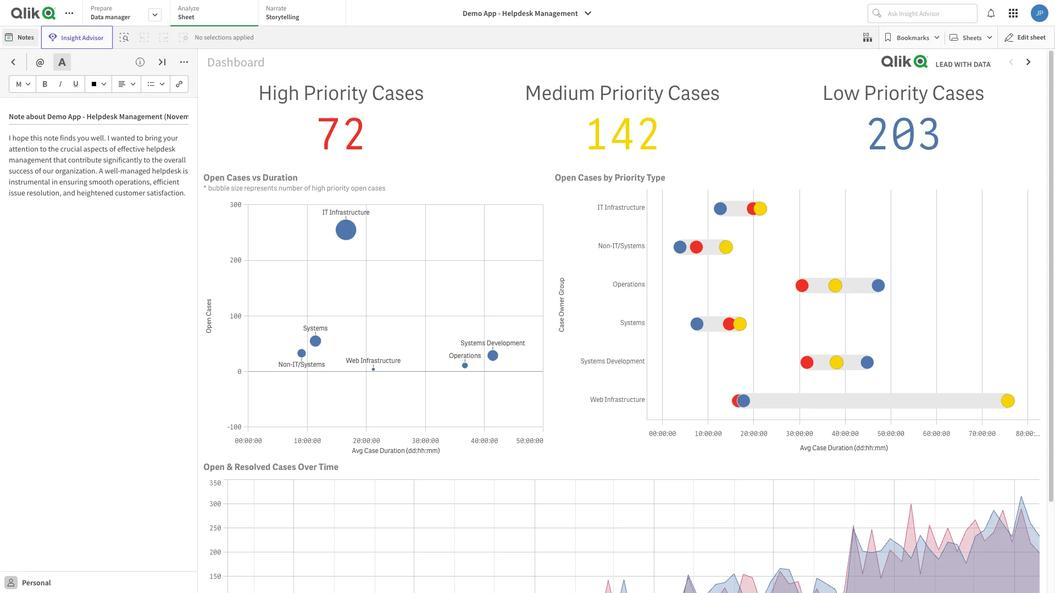 Task type: locate. For each thing, give the bounding box(es) containing it.
m button
[[12, 75, 34, 93]]

helpdesk up efficient
[[152, 166, 181, 176]]

helpdesk
[[146, 144, 175, 154], [152, 166, 181, 176]]

-
[[498, 8, 501, 18]]

effective
[[117, 144, 145, 154]]

prepare
[[91, 4, 112, 12]]

crucial
[[60, 144, 82, 154]]

bold image
[[42, 81, 48, 87]]

prepare data manager
[[91, 4, 130, 21]]

that
[[53, 155, 66, 165]]

to down the this
[[40, 144, 47, 154]]

underline image
[[73, 81, 79, 87]]

open for open & resolved cases over time
[[203, 462, 225, 473]]

personal
[[22, 578, 51, 588]]

helpdesk down bring
[[146, 144, 175, 154]]

the left overall
[[152, 155, 162, 165]]

cases inside medium priority cases 142
[[668, 80, 720, 106]]

1 horizontal spatial of
[[109, 144, 116, 154]]

narrate storytelling
[[266, 4, 299, 21]]

0 vertical spatial to
[[137, 133, 143, 143]]

of up significantly
[[109, 144, 116, 154]]

represents
[[244, 184, 277, 193]]

issue
[[9, 188, 25, 198]]

1 vertical spatial to
[[40, 144, 47, 154]]

storytelling
[[266, 13, 299, 21]]

1 horizontal spatial the
[[152, 155, 162, 165]]

number
[[279, 184, 303, 193]]

smooth
[[89, 177, 114, 187]]

1 horizontal spatial i
[[107, 133, 109, 143]]

of left high
[[304, 184, 310, 193]]

tab list
[[82, 0, 350, 27]]

0 horizontal spatial to
[[40, 144, 47, 154]]

*
[[203, 184, 207, 193]]

open left by
[[555, 172, 576, 184]]

i left "hope"
[[9, 133, 11, 143]]

edit sheet
[[1018, 33, 1046, 41]]

2 vertical spatial of
[[304, 184, 310, 193]]

open inside open cases vs duration * bubble size represents number of high priority open cases
[[203, 172, 225, 184]]

selections tool image
[[864, 33, 872, 42]]

the down note
[[48, 144, 59, 154]]

managed
[[120, 166, 150, 176]]

to up managed
[[144, 155, 150, 165]]

open left 'size'
[[203, 172, 225, 184]]

success
[[9, 166, 33, 176]]

priority inside high priority cases 72
[[303, 80, 368, 106]]

significantly
[[103, 155, 142, 165]]

0 vertical spatial the
[[48, 144, 59, 154]]

priority
[[303, 80, 368, 106], [599, 80, 664, 106], [864, 80, 928, 106], [615, 172, 645, 184]]

bookmarks
[[897, 33, 929, 41]]

sheets
[[963, 33, 982, 41]]

2 horizontal spatial to
[[144, 155, 150, 165]]

to
[[137, 133, 143, 143], [40, 144, 47, 154], [144, 155, 150, 165]]

priority for 142
[[599, 80, 664, 106]]

Ask Insight Advisor text field
[[886, 4, 977, 22]]

2 i from the left
[[107, 133, 109, 143]]

priority inside low priority cases 203
[[864, 80, 928, 106]]

1 i from the left
[[9, 133, 11, 143]]

142
[[583, 106, 661, 163]]

open
[[203, 172, 225, 184], [555, 172, 576, 184], [203, 462, 225, 473]]

tab list inside application
[[82, 0, 350, 27]]

open left &
[[203, 462, 225, 473]]

insight advisor button
[[41, 26, 113, 49]]

@
[[36, 56, 44, 68]]

0 horizontal spatial of
[[35, 166, 41, 176]]

details image
[[136, 58, 145, 67]]

cases
[[372, 80, 424, 106], [668, 80, 720, 106], [932, 80, 985, 106], [227, 172, 250, 184], [578, 172, 602, 184], [272, 462, 296, 473]]

1 vertical spatial of
[[35, 166, 41, 176]]

a
[[99, 166, 103, 176]]

priority inside medium priority cases 142
[[599, 80, 664, 106]]

low priority cases 203
[[823, 80, 985, 163]]

2 vertical spatial to
[[144, 155, 150, 165]]

of
[[109, 144, 116, 154], [35, 166, 41, 176], [304, 184, 310, 193]]

tab list containing prepare
[[82, 0, 350, 27]]

application
[[0, 0, 1055, 594]]

you
[[77, 133, 89, 143]]

of left our
[[35, 166, 41, 176]]

0 horizontal spatial i
[[9, 133, 11, 143]]

i right well.
[[107, 133, 109, 143]]

1 horizontal spatial to
[[137, 133, 143, 143]]

open cases by priority type
[[555, 172, 665, 184]]

satisfaction.
[[147, 188, 186, 198]]

to left bring
[[137, 133, 143, 143]]

attention
[[9, 144, 38, 154]]

efficient
[[153, 177, 179, 187]]

contribute
[[68, 155, 102, 165]]

application containing 72
[[0, 0, 1055, 594]]

low
[[823, 80, 860, 106]]

heightened
[[77, 188, 113, 198]]

notes button
[[2, 29, 38, 46]]

back image
[[9, 58, 18, 67]]

edit
[[1018, 33, 1029, 41]]

open for open cases vs duration * bubble size represents number of high priority open cases
[[203, 172, 225, 184]]

well.
[[91, 133, 106, 143]]

our
[[43, 166, 54, 176]]

next sheet: performance image
[[1025, 58, 1033, 67]]

1 vertical spatial helpdesk
[[152, 166, 181, 176]]

2 horizontal spatial of
[[304, 184, 310, 193]]

helpdesk
[[502, 8, 533, 18]]

analyze
[[178, 4, 199, 12]]



Task type: vqa. For each thing, say whether or not it's contained in the screenshot.
Insight Advisor
yes



Task type: describe. For each thing, give the bounding box(es) containing it.
edit sheet button
[[997, 26, 1055, 49]]

smart search image
[[120, 33, 129, 42]]

toggle formatting image
[[58, 58, 66, 67]]

cases inside low priority cases 203
[[932, 80, 985, 106]]

applied
[[233, 33, 254, 41]]

demo app - helpdesk management
[[463, 8, 578, 18]]

wanted
[[111, 133, 135, 143]]

bubble
[[208, 184, 230, 193]]

narrate
[[266, 4, 287, 12]]

management
[[9, 155, 52, 165]]

resolution,
[[27, 188, 61, 198]]

operations,
[[115, 177, 152, 187]]

0 horizontal spatial the
[[48, 144, 59, 154]]

no
[[195, 33, 203, 41]]

by
[[604, 172, 613, 184]]

cases inside open cases vs duration * bubble size represents number of high priority open cases
[[227, 172, 250, 184]]

medium priority cases 142
[[525, 80, 720, 163]]

manager
[[105, 13, 130, 21]]

insert link image
[[176, 81, 182, 87]]

over
[[298, 462, 317, 473]]

overall
[[164, 155, 186, 165]]

priority
[[327, 184, 349, 193]]

open
[[351, 184, 367, 193]]

open cases vs duration * bubble size represents number of high priority open cases
[[203, 172, 386, 193]]

203
[[865, 106, 943, 163]]

management
[[535, 8, 578, 18]]

high
[[258, 80, 299, 106]]

and
[[63, 188, 75, 198]]

0 vertical spatial of
[[109, 144, 116, 154]]

data
[[91, 13, 104, 21]]

medium
[[525, 80, 595, 106]]

high
[[312, 184, 325, 193]]

bookmarks button
[[882, 29, 943, 46]]

&
[[227, 462, 233, 473]]

cases inside high priority cases 72
[[372, 80, 424, 106]]

app
[[484, 8, 497, 18]]

customer
[[115, 188, 145, 198]]

72
[[315, 106, 367, 163]]

priority for 203
[[864, 80, 928, 106]]

@ button
[[31, 53, 49, 71]]

time
[[319, 462, 339, 473]]

sheet
[[1030, 33, 1046, 41]]

bring
[[145, 133, 162, 143]]

your
[[163, 133, 178, 143]]

no selections applied
[[195, 33, 254, 41]]

italic image
[[57, 81, 64, 87]]

james peterson image
[[1031, 4, 1049, 22]]

open for open cases by priority type
[[555, 172, 576, 184]]

aspects
[[83, 144, 108, 154]]

this
[[30, 133, 42, 143]]

type
[[647, 172, 665, 184]]

insight
[[61, 33, 81, 41]]

demo
[[463, 8, 482, 18]]

size
[[231, 184, 243, 193]]

organization.
[[55, 166, 97, 176]]

instrumental
[[9, 177, 50, 187]]

demo app - helpdesk management button
[[456, 4, 599, 22]]

m
[[16, 79, 22, 89]]

i hope this note finds you well. i wanted to bring your attention to the crucial aspects of effective helpdesk management that contribute significantly to the overall success of our organization. a well-managed helpdesk is instrumental in ensuring smooth operations, efficient issue resolution, and heightened customer satisfaction.
[[9, 133, 190, 198]]

vs
[[252, 172, 261, 184]]

Note title text field
[[9, 107, 189, 125]]

Note Body text field
[[9, 125, 190, 482]]

expand image
[[158, 58, 167, 67]]

high priority cases 72
[[258, 80, 424, 163]]

priority for 72
[[303, 80, 368, 106]]

1 vertical spatial the
[[152, 155, 162, 165]]

sheets button
[[948, 29, 995, 46]]

insight advisor
[[61, 33, 104, 41]]

cases
[[368, 184, 386, 193]]

note
[[44, 133, 58, 143]]

open & resolved cases over time
[[203, 462, 339, 473]]

resolved
[[235, 462, 271, 473]]

well-
[[105, 166, 120, 176]]

finds
[[60, 133, 76, 143]]

hope
[[12, 133, 29, 143]]

toggle formatting element
[[53, 53, 75, 71]]

analyze sheet
[[178, 4, 199, 21]]

of inside open cases vs duration * bubble size represents number of high priority open cases
[[304, 184, 310, 193]]

0 vertical spatial helpdesk
[[146, 144, 175, 154]]

ensuring
[[59, 177, 87, 187]]

duration
[[263, 172, 298, 184]]

sheet
[[178, 13, 194, 21]]

in
[[52, 177, 58, 187]]

advisor
[[82, 33, 104, 41]]

notes
[[18, 33, 34, 41]]

is
[[183, 166, 188, 176]]

selections
[[204, 33, 232, 41]]



